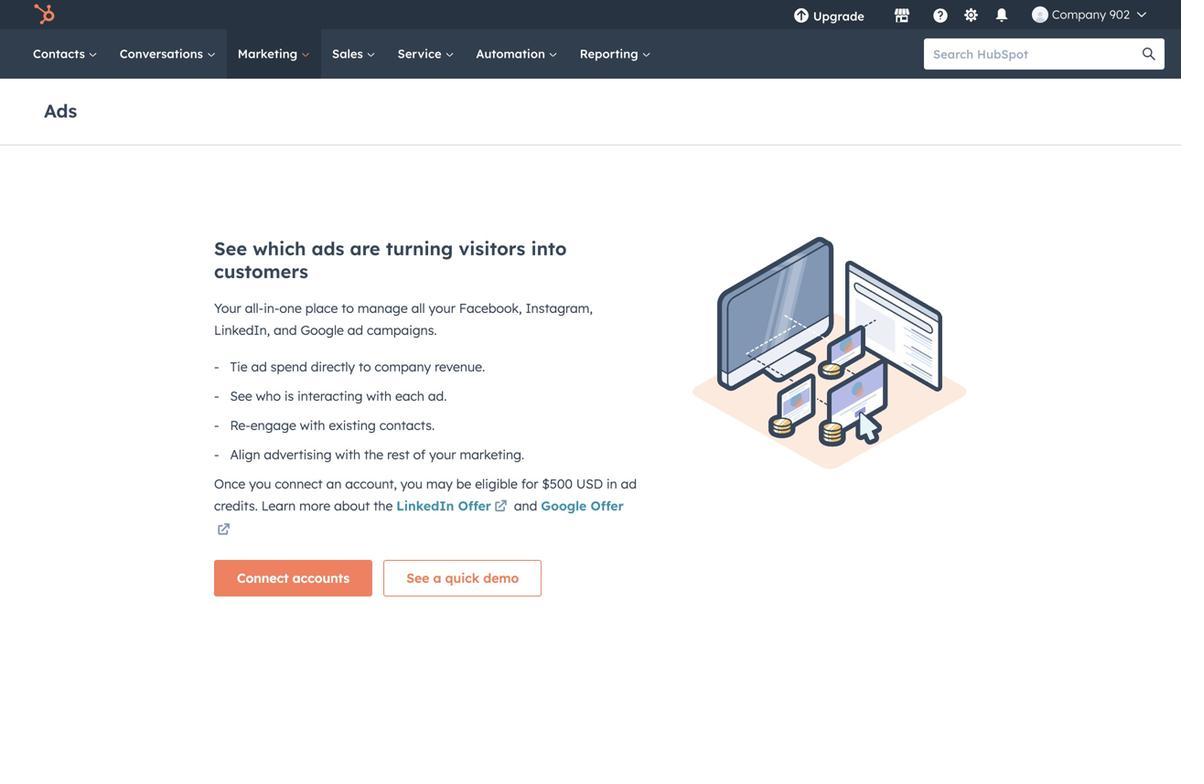 Task type: locate. For each thing, give the bounding box(es) containing it.
settings image
[[963, 8, 979, 24]]

offer down be
[[458, 498, 491, 514]]

re-
[[230, 417, 251, 433]]

google down $500
[[541, 498, 587, 514]]

see left 'which'
[[214, 237, 247, 260]]

the
[[364, 447, 384, 463], [374, 498, 393, 514]]

see
[[214, 237, 247, 260], [230, 388, 252, 404], [406, 570, 429, 586]]

link opens in a new window image
[[494, 501, 507, 514]]

ad inside your all-in-one place to manage all your facebook, instagram, linkedin, and google ad campaigns.
[[347, 322, 363, 338]]

2 vertical spatial with
[[335, 447, 361, 463]]

learn
[[261, 498, 296, 514]]

0 vertical spatial see
[[214, 237, 247, 260]]

offer down in on the bottom right of page
[[591, 498, 624, 514]]

link opens in a new window image
[[494, 496, 507, 518], [217, 520, 230, 542], [217, 524, 230, 537]]

with left each
[[366, 388, 392, 404]]

the down account,
[[374, 498, 393, 514]]

reporting
[[580, 46, 642, 61]]

may
[[426, 476, 453, 492]]

2 vertical spatial ad
[[621, 476, 637, 492]]

engage
[[251, 417, 296, 433]]

contacts.
[[379, 417, 435, 433]]

your right all
[[429, 300, 456, 316]]

sales link
[[321, 29, 387, 79]]

with up advertising
[[300, 417, 325, 433]]

notifications image
[[994, 8, 1010, 25]]

and down one
[[274, 322, 297, 338]]

rest
[[387, 447, 410, 463]]

advertising
[[264, 447, 332, 463]]

your right of
[[429, 447, 456, 463]]

1 horizontal spatial offer
[[591, 498, 624, 514]]

1 vertical spatial ad
[[251, 359, 267, 375]]

1 horizontal spatial and
[[510, 498, 541, 514]]

sales
[[332, 46, 367, 61]]

2 offer from the left
[[591, 498, 624, 514]]

visitors
[[459, 237, 526, 260]]

interacting
[[297, 388, 363, 404]]

into
[[531, 237, 567, 260]]

0 vertical spatial ad
[[347, 322, 363, 338]]

marketing link
[[227, 29, 321, 79]]

your all-in-one place to manage all your facebook, instagram, linkedin, and google ad campaigns.
[[214, 300, 593, 338]]

0 vertical spatial to
[[342, 300, 354, 316]]

see inside button
[[406, 570, 429, 586]]

ad right tie
[[251, 359, 267, 375]]

connect
[[237, 570, 289, 586]]

mateo roberts image
[[1032, 6, 1048, 23]]

ad right in on the bottom right of page
[[621, 476, 637, 492]]

and
[[274, 322, 297, 338], [510, 498, 541, 514]]

1 vertical spatial your
[[429, 447, 456, 463]]

ads
[[44, 99, 77, 122]]

google down place
[[301, 322, 344, 338]]

1 vertical spatial to
[[359, 359, 371, 375]]

0 vertical spatial google
[[301, 322, 344, 338]]

reporting link
[[569, 29, 662, 79]]

google
[[301, 322, 344, 338], [541, 498, 587, 514]]

help button
[[925, 0, 956, 29]]

existing
[[329, 417, 376, 433]]

search image
[[1143, 48, 1156, 60]]

menu item
[[877, 0, 881, 29]]

2 vertical spatial see
[[406, 570, 429, 586]]

to right directly
[[359, 359, 371, 375]]

2 horizontal spatial ad
[[621, 476, 637, 492]]

902
[[1110, 7, 1130, 22]]

1 vertical spatial see
[[230, 388, 252, 404]]

2 you from the left
[[401, 476, 423, 492]]

1 horizontal spatial google
[[541, 498, 587, 514]]

ad
[[347, 322, 363, 338], [251, 359, 267, 375], [621, 476, 637, 492]]

link opens in a new window image for google offer
[[217, 520, 230, 542]]

offer for google offer
[[591, 498, 624, 514]]

link opens in a new window image for linkedin offer
[[494, 496, 507, 518]]

marketing.
[[460, 447, 524, 463]]

and inside your all-in-one place to manage all your facebook, instagram, linkedin, and google ad campaigns.
[[274, 322, 297, 338]]

automation link
[[465, 29, 569, 79]]

offer
[[458, 498, 491, 514], [591, 498, 624, 514]]

see left a
[[406, 570, 429, 586]]

0 horizontal spatial offer
[[458, 498, 491, 514]]

0 horizontal spatial and
[[274, 322, 297, 338]]

0 horizontal spatial with
[[300, 417, 325, 433]]

linkedin
[[396, 498, 454, 514]]

one
[[279, 300, 302, 316]]

notifications button
[[986, 0, 1017, 29]]

company
[[375, 359, 431, 375]]

demo
[[483, 570, 519, 586]]

facebook,
[[459, 300, 522, 316]]

0 vertical spatial your
[[429, 300, 456, 316]]

to
[[342, 300, 354, 316], [359, 359, 371, 375]]

you up learn
[[249, 476, 271, 492]]

settings link
[[960, 5, 983, 24]]

marketplaces image
[[894, 8, 910, 25]]

with
[[366, 388, 392, 404], [300, 417, 325, 433], [335, 447, 361, 463]]

align advertising with the rest of your marketing.
[[230, 447, 524, 463]]

connect accounts link
[[214, 560, 373, 597]]

google offer link
[[214, 498, 624, 542]]

once
[[214, 476, 245, 492]]

menu
[[780, 0, 1159, 29]]

customers
[[214, 260, 308, 283]]

align
[[230, 447, 260, 463]]

help image
[[932, 8, 949, 25]]

and down for
[[510, 498, 541, 514]]

2 horizontal spatial with
[[366, 388, 392, 404]]

to inside your all-in-one place to manage all your facebook, instagram, linkedin, and google ad campaigns.
[[342, 300, 354, 316]]

your inside your all-in-one place to manage all your facebook, instagram, linkedin, and google ad campaigns.
[[429, 300, 456, 316]]

see inside see which ads are turning visitors into customers
[[214, 237, 247, 260]]

service
[[398, 46, 445, 61]]

hubspot image
[[33, 4, 55, 26]]

upgrade image
[[793, 8, 810, 25]]

1 horizontal spatial to
[[359, 359, 371, 375]]

0 vertical spatial with
[[366, 388, 392, 404]]

ad inside once you connect an account, you may be eligible for $500 usd in ad credits. learn more about the
[[621, 476, 637, 492]]

you
[[249, 476, 271, 492], [401, 476, 423, 492]]

is
[[284, 388, 294, 404]]

with for the
[[335, 447, 361, 463]]

1 horizontal spatial you
[[401, 476, 423, 492]]

1 vertical spatial with
[[300, 417, 325, 433]]

hubspot link
[[22, 4, 69, 26]]

usd
[[576, 476, 603, 492]]

tie
[[230, 359, 248, 375]]

see who is interacting with each ad.
[[230, 388, 447, 404]]

linkedin,
[[214, 322, 270, 338]]

connect
[[275, 476, 323, 492]]

1 vertical spatial google
[[541, 498, 587, 514]]

0 horizontal spatial to
[[342, 300, 354, 316]]

account,
[[345, 476, 397, 492]]

1 horizontal spatial with
[[335, 447, 361, 463]]

0 horizontal spatial google
[[301, 322, 344, 338]]

see left 'who'
[[230, 388, 252, 404]]

turning
[[386, 237, 453, 260]]

your
[[429, 300, 456, 316], [429, 447, 456, 463]]

upgrade
[[813, 9, 865, 24]]

1 offer from the left
[[458, 498, 491, 514]]

1 vertical spatial the
[[374, 498, 393, 514]]

with down existing
[[335, 447, 361, 463]]

you up the linkedin at the left
[[401, 476, 423, 492]]

to right place
[[342, 300, 354, 316]]

0 vertical spatial and
[[274, 322, 297, 338]]

service link
[[387, 29, 465, 79]]

0 horizontal spatial you
[[249, 476, 271, 492]]

the left "rest"
[[364, 447, 384, 463]]

re-engage with existing contacts.
[[230, 417, 435, 433]]

ad down manage
[[347, 322, 363, 338]]

about
[[334, 498, 370, 514]]

the inside once you connect an account, you may be eligible for $500 usd in ad credits. learn more about the
[[374, 498, 393, 514]]

1 horizontal spatial ad
[[347, 322, 363, 338]]

contacts
[[33, 46, 88, 61]]



Task type: vqa. For each thing, say whether or not it's contained in the screenshot.
Privacy & Consent
no



Task type: describe. For each thing, give the bounding box(es) containing it.
company
[[1052, 7, 1106, 22]]

credits.
[[214, 498, 258, 514]]

place
[[305, 300, 338, 316]]

see for see who is interacting with each ad.
[[230, 388, 252, 404]]

ads
[[312, 237, 344, 260]]

automation
[[476, 46, 549, 61]]

your
[[214, 300, 241, 316]]

company 902
[[1052, 7, 1130, 22]]

see for see which ads are turning visitors into customers
[[214, 237, 247, 260]]

be
[[456, 476, 471, 492]]

0 horizontal spatial ad
[[251, 359, 267, 375]]

see a quick demo button
[[384, 560, 542, 597]]

all
[[411, 300, 425, 316]]

campaigns.
[[367, 322, 437, 338]]

1 vertical spatial and
[[510, 498, 541, 514]]

see which ads are turning visitors into customers
[[214, 237, 567, 283]]

quick
[[445, 570, 480, 586]]

linkedin offer
[[396, 498, 491, 514]]

an
[[326, 476, 342, 492]]

offer for linkedin offer
[[458, 498, 491, 514]]

of
[[413, 447, 426, 463]]

1 you from the left
[[249, 476, 271, 492]]

contacts link
[[22, 29, 109, 79]]

company 902 button
[[1021, 0, 1157, 29]]

directly
[[311, 359, 355, 375]]

$500
[[542, 476, 573, 492]]

each
[[395, 388, 425, 404]]

0 vertical spatial the
[[364, 447, 384, 463]]

revenue.
[[435, 359, 485, 375]]

Search HubSpot search field
[[924, 38, 1148, 70]]

menu containing company 902
[[780, 0, 1159, 29]]

all-
[[245, 300, 264, 316]]

once you connect an account, you may be eligible for $500 usd in ad credits. learn more about the
[[214, 476, 637, 514]]

who
[[256, 388, 281, 404]]

accounts
[[292, 570, 350, 586]]

more
[[299, 498, 330, 514]]

which
[[253, 237, 306, 260]]

search button
[[1134, 38, 1165, 70]]

in
[[607, 476, 617, 492]]

connect accounts
[[237, 570, 350, 586]]

marketplaces button
[[883, 0, 921, 29]]

see for see a quick demo
[[406, 570, 429, 586]]

spend
[[271, 359, 307, 375]]

are
[[350, 237, 380, 260]]

manage
[[358, 300, 408, 316]]

in-
[[264, 300, 279, 316]]

marketing
[[238, 46, 301, 61]]

tie ad spend directly to company revenue.
[[230, 359, 485, 375]]

see a quick demo
[[406, 570, 519, 586]]

conversations link
[[109, 29, 227, 79]]

a
[[433, 570, 441, 586]]

linkedin offer link
[[396, 496, 510, 518]]

google offer
[[541, 498, 624, 514]]

google inside your all-in-one place to manage all your facebook, instagram, linkedin, and google ad campaigns.
[[301, 322, 344, 338]]

eligible
[[475, 476, 518, 492]]

ad.
[[428, 388, 447, 404]]

conversations
[[120, 46, 207, 61]]

with for existing
[[300, 417, 325, 433]]

instagram,
[[526, 300, 593, 316]]

for
[[521, 476, 538, 492]]



